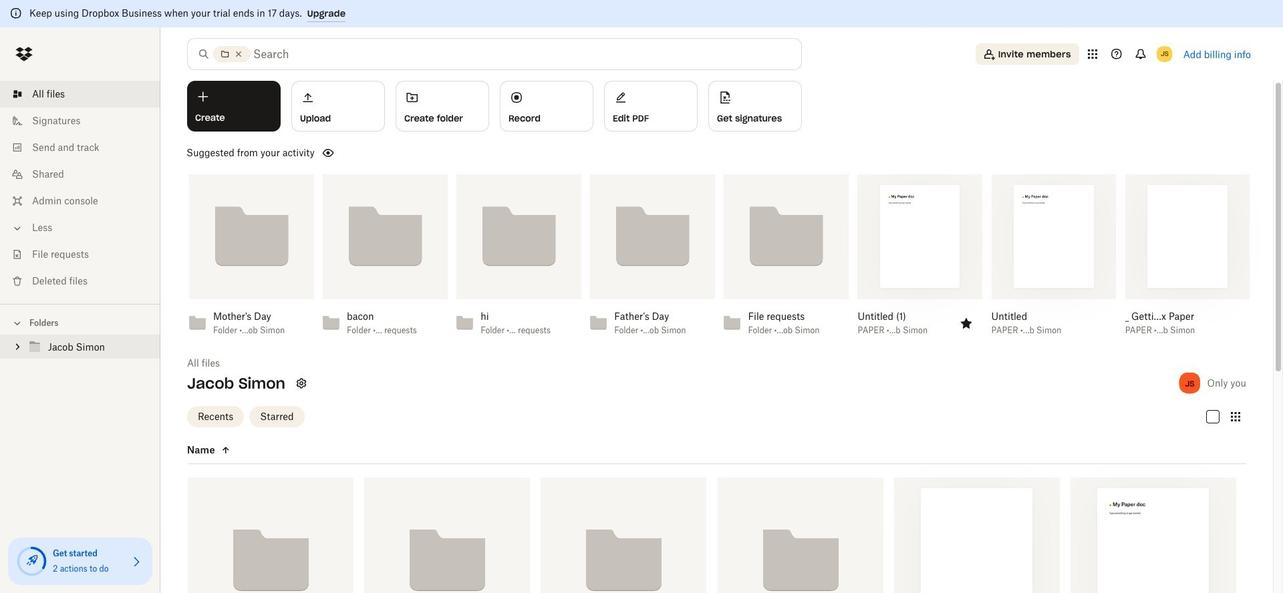 Task type: vqa. For each thing, say whether or not it's contained in the screenshot.
the Less image
yes



Task type: describe. For each thing, give the bounding box(es) containing it.
file, _ my paper doc.paper row
[[1071, 478, 1237, 594]]

folder, file requests row
[[365, 478, 530, 594]]

folder, father's day row
[[188, 478, 354, 594]]

folder, mother's day row
[[541, 478, 707, 594]]



Task type: locate. For each thing, give the bounding box(es) containing it.
Search in folder "Jacob Simon" text field
[[253, 46, 774, 62]]

list item
[[0, 81, 160, 108]]

dropbox image
[[11, 41, 37, 68]]

folder settings image
[[294, 375, 310, 391]]

folder, send and track row
[[718, 478, 884, 594]]

file, _ getting started with dropbox paper.paper row
[[894, 478, 1060, 594]]

less image
[[11, 222, 24, 235]]

list
[[0, 73, 160, 304]]

alert
[[0, 0, 1284, 27]]



